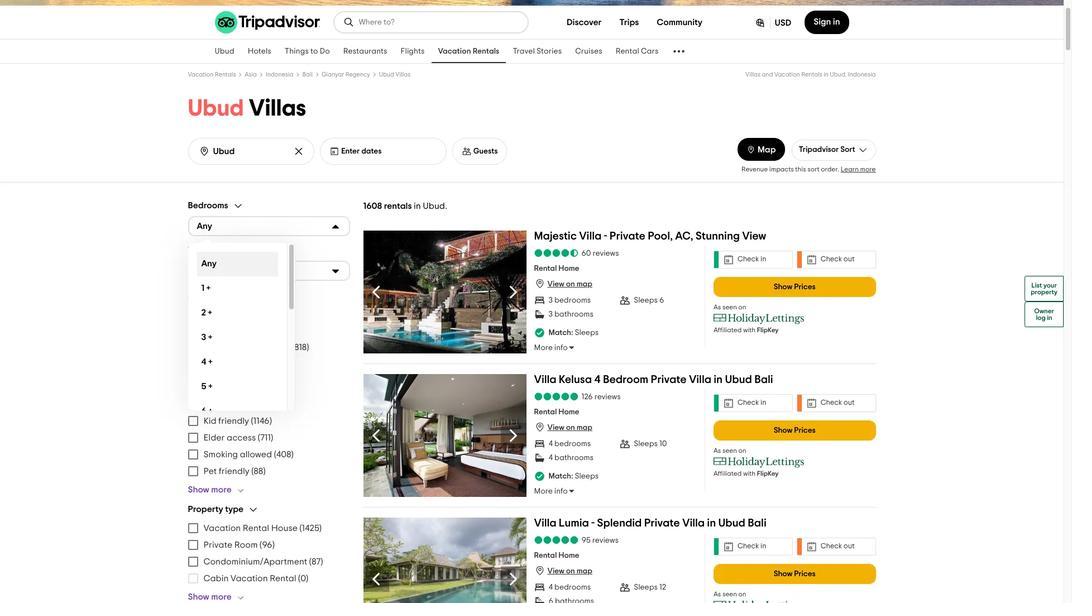 Task type: locate. For each thing, give the bounding box(es) containing it.
all
[[211, 378, 221, 387]]

0 vertical spatial map
[[577, 280, 593, 288]]

on
[[566, 280, 575, 288], [739, 304, 747, 310], [566, 424, 575, 432], [739, 447, 747, 454], [566, 568, 575, 575], [739, 591, 747, 597]]

0 vertical spatial more
[[860, 166, 876, 172]]

view for 60 reviews
[[548, 280, 565, 288]]

ubud villas
[[379, 71, 411, 78], [188, 97, 306, 120]]

1 horizontal spatial search search field
[[359, 17, 519, 27]]

2 home from the top
[[559, 408, 579, 416]]

4 group from the top
[[188, 397, 350, 495]]

1 vertical spatial vacation rentals link
[[188, 71, 236, 78]]

private inside menu
[[204, 540, 232, 549]]

+ down other
[[208, 357, 213, 366]]

1 4 bedrooms from the top
[[549, 440, 591, 448]]

3 as seen on from the top
[[714, 591, 747, 597]]

2 vertical spatial show prices button
[[714, 564, 876, 584]]

0 vertical spatial -
[[604, 230, 607, 242]]

any inside dropdown button
[[197, 222, 212, 231]]

0 vertical spatial affiliated with flipkey
[[714, 326, 779, 333]]

rental cars link
[[609, 40, 665, 63]]

map for villa
[[577, 280, 593, 288]]

list your property button
[[1025, 276, 1064, 302]]

2 as seen on from the top
[[714, 447, 747, 454]]

Search search field
[[359, 17, 519, 27], [213, 146, 285, 157]]

2
[[201, 308, 206, 317]]

2 vertical spatial home
[[559, 552, 579, 560]]

vacation rentals down ubud link
[[188, 71, 236, 78]]

villa lumia - splendid private villa in ubud bali, vacation rental in ubud image
[[363, 518, 526, 603]]

1 vertical spatial out
[[844, 399, 855, 407]]

3 group from the top
[[188, 290, 350, 388]]

search search field right search icon
[[213, 146, 285, 157]]

0 horizontal spatial ubud villas
[[188, 97, 306, 120]]

kid
[[204, 416, 216, 425]]

2 with from the top
[[743, 470, 756, 477]]

ubud villas down flights at left top
[[379, 71, 411, 78]]

4 bedrooms down 95
[[549, 584, 591, 591]]

2 vertical spatial show prices
[[774, 570, 816, 578]]

map up 3 bedrooms
[[577, 280, 593, 288]]

1 vertical spatial flipkey
[[757, 470, 779, 477]]

holidaylettings.com logo image for villa kelusa 4 bedroom private villa in ubud bali
[[714, 457, 805, 468]]

match: sleeps
[[549, 329, 599, 337], [549, 473, 599, 480]]

holidaylettings.com logo image
[[714, 313, 805, 324], [714, 457, 805, 468], [714, 600, 805, 603]]

1 vertical spatial more
[[211, 485, 232, 494]]

1 vertical spatial holidaylettings.com logo image
[[714, 457, 805, 468]]

126 reviews
[[582, 393, 621, 401]]

+ for 6 +
[[209, 407, 213, 416]]

2 vertical spatial bedrooms
[[555, 584, 591, 591]]

(818)
[[292, 343, 309, 352]]

things
[[285, 47, 309, 55]]

rental inside menu
[[243, 524, 269, 533]]

3 check out from the top
[[821, 543, 855, 550]]

0 vertical spatial show prices button
[[714, 277, 876, 297]]

with for view
[[743, 326, 756, 333]]

show more button up property type
[[188, 484, 250, 495]]

1 horizontal spatial vacation rentals
[[438, 47, 500, 55]]

2 group from the top
[[188, 245, 350, 281]]

your
[[1044, 282, 1057, 289]]

2 4 bedrooms from the top
[[549, 584, 591, 591]]

air conditioning (1271)
[[204, 326, 292, 335]]

check
[[738, 256, 759, 263], [821, 256, 842, 263], [738, 399, 759, 407], [821, 399, 842, 407], [738, 543, 759, 550], [821, 543, 842, 550]]

menu for suitability
[[188, 413, 350, 480]]

prices for villa lumia - splendid private villa in ubud bali
[[794, 570, 816, 578]]

1 vertical spatial as seen on
[[714, 447, 747, 454]]

more for condominium/apartment (87)
[[211, 592, 232, 601]]

1 flipkey from the top
[[757, 326, 779, 333]]

view up 3 bedrooms
[[548, 280, 565, 288]]

1 vertical spatial show prices
[[774, 426, 816, 434]]

show prices button for villa kelusa 4 bedroom private villa in ubud bali
[[714, 420, 876, 440]]

2 show prices from the top
[[774, 426, 816, 434]]

1 vertical spatial check in
[[738, 399, 767, 407]]

more right the learn
[[860, 166, 876, 172]]

pool,
[[648, 230, 673, 242]]

view on map button up 3 bedrooms
[[534, 278, 593, 289]]

0 horizontal spatial rentals
[[215, 71, 236, 78]]

more up property type
[[211, 485, 232, 494]]

guests button
[[452, 138, 507, 165]]

ubud villas down "asia" link
[[188, 97, 306, 120]]

(1271)
[[272, 326, 292, 335]]

1 vertical spatial affiliated
[[714, 470, 742, 477]]

0 vertical spatial bathrooms
[[555, 310, 594, 318]]

menu containing vacation rental house (1425)
[[188, 520, 350, 587]]

0 vertical spatial as seen on
[[714, 304, 747, 310]]

view
[[742, 230, 766, 242], [548, 280, 565, 288], [548, 424, 565, 432], [548, 568, 565, 575]]

+ for 2 +
[[208, 308, 212, 317]]

show inside button
[[188, 378, 209, 387]]

2 vertical spatial bali
[[748, 518, 767, 529]]

0 vertical spatial view on map button
[[534, 278, 593, 289]]

3 view on map button from the top
[[534, 565, 593, 577]]

2 view on map button from the top
[[534, 422, 593, 433]]

learn more link
[[841, 166, 876, 172]]

show prices button for majestic villa - private pool, ac, stunning view
[[714, 277, 876, 297]]

show
[[774, 283, 793, 291], [188, 378, 209, 387], [774, 426, 793, 434], [188, 485, 209, 494], [774, 570, 793, 578], [188, 592, 209, 601]]

1 vertical spatial show prices button
[[714, 420, 876, 440]]

vacation rentals left travel
[[438, 47, 500, 55]]

more info
[[534, 344, 568, 352], [534, 488, 568, 496]]

villas left and
[[746, 71, 761, 78]]

2 friendly from the top
[[219, 467, 250, 476]]

or
[[237, 309, 246, 318]]

flights
[[401, 47, 425, 55]]

2 vertical spatial view on map button
[[534, 565, 593, 577]]

3 prices from the top
[[794, 570, 816, 578]]

2 match: from the top
[[549, 473, 573, 480]]

group containing bathrooms
[[188, 245, 350, 281]]

rentals left ubud,
[[802, 71, 823, 78]]

trips button
[[611, 11, 648, 34]]

info up lumia
[[555, 488, 568, 496]]

3 home from the top
[[559, 552, 579, 560]]

bedrooms up 3 bathrooms in the right of the page
[[555, 297, 591, 304]]

2 vertical spatial 3
[[201, 333, 206, 342]]

gianyar
[[322, 71, 344, 78]]

1 vertical spatial map
[[577, 424, 593, 432]]

1 vertical spatial info
[[555, 488, 568, 496]]

0 vertical spatial affiliated
[[714, 326, 742, 333]]

list box inside group
[[188, 243, 295, 424]]

1 as from the top
[[714, 304, 721, 310]]

3 show prices from the top
[[774, 570, 816, 578]]

kelusa
[[559, 374, 592, 385]]

3 seen from the top
[[723, 591, 737, 597]]

private left room
[[204, 540, 232, 549]]

3 bathrooms
[[549, 310, 594, 318]]

0 vertical spatial check in
[[738, 256, 767, 263]]

1 home from the top
[[559, 265, 579, 273]]

view down lumia
[[548, 568, 565, 575]]

0 horizontal spatial -
[[592, 518, 595, 529]]

search search field up flights link
[[359, 17, 519, 27]]

affiliated with flipkey for ubud
[[714, 470, 779, 477]]

home down kelusa
[[559, 408, 579, 416]]

2 vertical spatial check in
[[738, 543, 767, 550]]

2 show more button from the top
[[188, 591, 250, 602]]

1 vertical spatial check out
[[821, 399, 855, 407]]

2 as from the top
[[714, 447, 721, 454]]

seen for majestic villa - private pool, ac, stunning view
[[723, 304, 737, 310]]

as for majestic villa - private pool, ac, stunning view
[[714, 304, 721, 310]]

stunning
[[696, 230, 740, 242]]

sort
[[808, 166, 820, 172]]

seen
[[723, 304, 737, 310], [723, 447, 737, 454], [723, 591, 737, 597]]

2 prices from the top
[[794, 426, 816, 434]]

more info up lumia
[[534, 488, 568, 496]]

show more
[[188, 485, 232, 494], [188, 592, 232, 601]]

0 vertical spatial flipkey
[[757, 326, 779, 333]]

match: sleeps for villa
[[549, 329, 599, 337]]

more down condominium/apartment
[[211, 592, 232, 601]]

(708)
[[240, 359, 260, 368]]

0 vertical spatial match:
[[549, 329, 573, 337]]

list box
[[188, 243, 295, 424]]

rentals left travel
[[473, 47, 500, 55]]

1 vertical spatial bathrooms
[[555, 454, 594, 462]]

3 for 3 bathrooms
[[549, 310, 553, 318]]

- inside majestic villa - private pool, ac, stunning view link
[[604, 230, 607, 242]]

2 info from the top
[[555, 488, 568, 496]]

rental home down majestic
[[534, 265, 579, 273]]

0 vertical spatial more info
[[534, 344, 568, 352]]

1 seen from the top
[[723, 304, 737, 310]]

home for kelusa
[[559, 408, 579, 416]]

any down bedrooms
[[197, 222, 212, 231]]

1 menu from the top
[[188, 305, 350, 372]]

2 flipkey from the top
[[757, 470, 779, 477]]

2 more info from the top
[[534, 488, 568, 496]]

+ up kid
[[209, 407, 213, 416]]

1 vertical spatial match:
[[549, 473, 573, 480]]

1 vertical spatial match: sleeps
[[549, 473, 599, 480]]

enter dates button
[[320, 138, 447, 165]]

2 vertical spatial menu
[[188, 520, 350, 587]]

0 horizontal spatial indonesia
[[266, 71, 294, 78]]

any
[[197, 222, 212, 231], [201, 259, 217, 268], [197, 266, 212, 275]]

learn
[[841, 166, 859, 172]]

villas
[[396, 71, 411, 78], [746, 71, 761, 78], [249, 97, 306, 120]]

2 vertical spatial view on map
[[548, 568, 593, 575]]

95
[[582, 537, 591, 544]]

holidaylettings.com logo image for majestic villa - private pool, ac, stunning view
[[714, 313, 805, 324]]

- up the 60 reviews
[[604, 230, 607, 242]]

1 holidaylettings.com logo image from the top
[[714, 313, 805, 324]]

more
[[860, 166, 876, 172], [211, 485, 232, 494], [211, 592, 232, 601]]

menu
[[188, 305, 350, 372], [188, 413, 350, 480], [188, 520, 350, 587]]

vacation right and
[[775, 71, 800, 78]]

3 for 3 bedrooms
[[549, 297, 553, 304]]

2 match: sleeps from the top
[[549, 473, 599, 480]]

2 map from the top
[[577, 424, 593, 432]]

2 view on map from the top
[[548, 424, 593, 432]]

menu containing kid friendly (1146)
[[188, 413, 350, 480]]

lumia
[[559, 518, 589, 529]]

3 view on map from the top
[[548, 568, 593, 575]]

villa lumia - splendid private villa in ubud bali link
[[534, 518, 767, 533]]

bedrooms up '4 bathrooms'
[[555, 440, 591, 448]]

friendly up elder access (711)
[[218, 416, 249, 425]]

in inside owner log in
[[1047, 314, 1053, 321]]

2 out from the top
[[844, 399, 855, 407]]

1 with from the top
[[743, 326, 756, 333]]

out for majestic villa - private pool, ac, stunning view
[[844, 256, 855, 263]]

+ for 5 +
[[208, 382, 213, 391]]

indonesia right ubud,
[[848, 71, 876, 78]]

2 affiliated from the top
[[714, 470, 742, 477]]

cruises link
[[569, 40, 609, 63]]

- for splendid
[[592, 518, 595, 529]]

0 horizontal spatial villas
[[249, 97, 306, 120]]

1 vertical spatial view on map
[[548, 424, 593, 432]]

1 vertical spatial show more button
[[188, 591, 250, 602]]

info up kelusa
[[555, 344, 568, 352]]

1 prices from the top
[[794, 283, 816, 291]]

1 vertical spatial 4 bedrooms
[[549, 584, 591, 591]]

3 for 3 +
[[201, 333, 206, 342]]

view on map down 95
[[548, 568, 593, 575]]

1 view on map from the top
[[548, 280, 593, 288]]

any for any dropdown button at the left
[[197, 222, 212, 231]]

any up 1 +
[[197, 266, 212, 275]]

usd
[[775, 18, 792, 27]]

1
[[201, 284, 205, 293]]

map down 126
[[577, 424, 593, 432]]

villas down "indonesia" link
[[249, 97, 306, 120]]

2 show more from the top
[[188, 592, 232, 601]]

reviews right 126
[[595, 393, 621, 401]]

prices for majestic villa - private pool, ac, stunning view
[[794, 283, 816, 291]]

1 map from the top
[[577, 280, 593, 288]]

0 vertical spatial 3
[[549, 297, 553, 304]]

allowed
[[240, 450, 272, 459]]

rental for 60 reviews
[[534, 265, 557, 273]]

+ right 2
[[208, 308, 212, 317]]

2 menu from the top
[[188, 413, 350, 480]]

2 vertical spatial reviews
[[593, 537, 619, 544]]

3 as from the top
[[714, 591, 721, 597]]

vacation rentals link down ubud link
[[188, 71, 236, 78]]

home down lumia
[[559, 552, 579, 560]]

private
[[610, 230, 646, 242], [651, 374, 687, 385], [644, 518, 680, 529], [204, 540, 232, 549]]

1 vertical spatial prices
[[794, 426, 816, 434]]

6
[[660, 297, 664, 304], [201, 407, 207, 416]]

map for kelusa
[[577, 424, 593, 432]]

map down 95
[[577, 568, 593, 575]]

indonesia left the bali link
[[266, 71, 294, 78]]

3 up 3 bathrooms in the right of the page
[[549, 297, 553, 304]]

126
[[582, 393, 593, 401]]

3 show prices button from the top
[[714, 564, 876, 584]]

1 show prices from the top
[[774, 283, 816, 291]]

match: down 3 bathrooms in the right of the page
[[549, 329, 573, 337]]

- up 95 reviews
[[592, 518, 595, 529]]

1 vertical spatial as
[[714, 447, 721, 454]]

2 vertical spatial more
[[211, 592, 232, 601]]

any inside popup button
[[197, 266, 212, 275]]

1 match: sleeps from the top
[[549, 329, 599, 337]]

+ right 5
[[208, 382, 213, 391]]

- inside the villa lumia - splendid private villa in ubud bali link
[[592, 518, 595, 529]]

1 vertical spatial more info
[[534, 488, 568, 496]]

2 rental home from the top
[[534, 408, 579, 416]]

group containing suitability
[[188, 397, 350, 495]]

view on map up 3 bedrooms
[[548, 280, 593, 288]]

1 vertical spatial more
[[534, 488, 553, 496]]

0 vertical spatial vacation rentals
[[438, 47, 500, 55]]

1 show prices button from the top
[[714, 277, 876, 297]]

2 holidaylettings.com logo image from the top
[[714, 457, 805, 468]]

3 up other
[[201, 333, 206, 342]]

search search field for search image
[[359, 17, 519, 27]]

2 vertical spatial rental home
[[534, 552, 579, 560]]

flipkey for villa kelusa 4 bedroom private villa in ubud bali
[[757, 470, 779, 477]]

0 vertical spatial info
[[555, 344, 568, 352]]

villas down flights at left top
[[396, 71, 411, 78]]

1 vertical spatial bali
[[755, 374, 773, 385]]

menu for amenities
[[188, 305, 350, 372]]

0 horizontal spatial vacation rentals
[[188, 71, 236, 78]]

view on map button down 95
[[534, 565, 593, 577]]

conditioning
[[217, 326, 270, 335]]

3 map from the top
[[577, 568, 593, 575]]

map button
[[738, 138, 785, 161]]

match: sleeps down '4 bathrooms'
[[549, 473, 599, 480]]

as
[[714, 304, 721, 310], [714, 447, 721, 454], [714, 591, 721, 597]]

0 vertical spatial prices
[[794, 283, 816, 291]]

home for villa
[[559, 265, 579, 273]]

1 vertical spatial search search field
[[213, 146, 285, 157]]

vacation down property type
[[204, 524, 241, 533]]

1 horizontal spatial villas
[[396, 71, 411, 78]]

3 out from the top
[[844, 543, 855, 550]]

0 vertical spatial holidaylettings.com logo image
[[714, 313, 805, 324]]

0 vertical spatial vacation rentals link
[[431, 40, 506, 63]]

show prices for majestic villa - private pool, ac, stunning view
[[774, 283, 816, 291]]

rentals down ubud link
[[215, 71, 236, 78]]

view on map up '4 bathrooms'
[[548, 424, 593, 432]]

amenities
[[188, 290, 227, 299]]

3 menu from the top
[[188, 520, 350, 587]]

1 as seen on from the top
[[714, 304, 747, 310]]

rental home down lumia
[[534, 552, 579, 560]]

2 vertical spatial out
[[844, 543, 855, 550]]

condominium/apartment
[[204, 557, 307, 566]]

1 rental home from the top
[[534, 265, 579, 273]]

2 check in from the top
[[738, 399, 767, 407]]

show all button
[[188, 377, 221, 388]]

1 horizontal spatial indonesia
[[848, 71, 876, 78]]

friendly for pet
[[219, 467, 250, 476]]

2 seen from the top
[[723, 447, 737, 454]]

1 check out from the top
[[821, 256, 855, 263]]

check out for majestic villa - private pool, ac, stunning view
[[821, 256, 855, 263]]

info for majestic
[[555, 344, 568, 352]]

0 vertical spatial out
[[844, 256, 855, 263]]

vacation
[[438, 47, 471, 55], [188, 71, 214, 78], [775, 71, 800, 78], [204, 524, 241, 533]]

rental home down kelusa
[[534, 408, 579, 416]]

affiliated
[[714, 326, 742, 333], [714, 470, 742, 477]]

1 affiliated from the top
[[714, 326, 742, 333]]

0 vertical spatial menu
[[188, 305, 350, 372]]

1 show more button from the top
[[188, 484, 250, 495]]

2 +
[[201, 308, 212, 317]]

vacation rentals link left travel
[[431, 40, 506, 63]]

2 check out from the top
[[821, 399, 855, 407]]

match: sleeps down 3 bathrooms in the right of the page
[[549, 329, 599, 337]]

internet
[[204, 309, 236, 318]]

1 affiliated with flipkey from the top
[[714, 326, 779, 333]]

check in for villa lumia - splendid private villa in ubud bali
[[738, 543, 767, 550]]

1 view on map button from the top
[[534, 278, 593, 289]]

more down '4 bathrooms'
[[534, 488, 553, 496]]

bali inside the villa lumia - splendid private villa in ubud bali link
[[748, 518, 767, 529]]

check in for villa kelusa 4 bedroom private villa in ubud bali
[[738, 399, 767, 407]]

+ up other
[[208, 333, 212, 342]]

1 vertical spatial 6
[[201, 407, 207, 416]]

1 horizontal spatial -
[[604, 230, 607, 242]]

more info for villa
[[534, 488, 568, 496]]

1 vertical spatial show more
[[188, 592, 232, 601]]

4
[[201, 357, 206, 366], [594, 374, 601, 385], [549, 440, 553, 448], [549, 454, 553, 462], [549, 584, 553, 591]]

space
[[264, 343, 290, 352]]

2 vertical spatial seen
[[723, 591, 737, 597]]

1 more from the top
[[534, 344, 553, 352]]

vacation rentals link
[[431, 40, 506, 63], [188, 71, 236, 78]]

reviews for bedroom
[[595, 393, 621, 401]]

group
[[188, 200, 350, 424], [188, 245, 350, 281], [188, 290, 350, 388], [188, 397, 350, 495], [188, 504, 350, 602]]

show more button for condominium/apartment (87)
[[188, 591, 250, 602]]

sleeps 6
[[634, 297, 664, 304]]

0 vertical spatial ubud villas
[[379, 71, 411, 78]]

bedrooms for kelusa
[[555, 440, 591, 448]]

home up 3 bedrooms
[[559, 265, 579, 273]]

1 vertical spatial -
[[592, 518, 595, 529]]

search image
[[343, 17, 354, 28]]

3 check in from the top
[[738, 543, 767, 550]]

0 vertical spatial bedrooms
[[555, 297, 591, 304]]

1 info from the top
[[555, 344, 568, 352]]

2 show prices button from the top
[[714, 420, 876, 440]]

view on map button up '4 bathrooms'
[[534, 422, 593, 433]]

log
[[1036, 314, 1046, 321]]

more for smoking allowed (408)
[[211, 485, 232, 494]]

0 vertical spatial 4 bedrooms
[[549, 440, 591, 448]]

3 holidaylettings.com logo image from the top
[[714, 600, 805, 603]]

0 vertical spatial 6
[[660, 297, 664, 304]]

do
[[320, 47, 330, 55]]

1 more info from the top
[[534, 344, 568, 352]]

1 vertical spatial seen
[[723, 447, 737, 454]]

menu containing internet or wifi (1390)
[[188, 305, 350, 372]]

view up '4 bathrooms'
[[548, 424, 565, 432]]

0 vertical spatial reviews
[[593, 249, 619, 257]]

other outdoor space (818)
[[204, 343, 309, 352]]

advertisement region
[[0, 0, 1064, 6]]

access
[[227, 433, 256, 442]]

1 vertical spatial with
[[743, 470, 756, 477]]

3 down 3 bedrooms
[[549, 310, 553, 318]]

1 vertical spatial menu
[[188, 413, 350, 480]]

affiliated with flipkey
[[714, 326, 779, 333], [714, 470, 779, 477]]

0 vertical spatial seen
[[723, 304, 737, 310]]

bali inside villa kelusa 4 bedroom private villa in ubud bali link
[[755, 374, 773, 385]]

2 affiliated with flipkey from the top
[[714, 470, 779, 477]]

1 friendly from the top
[[218, 416, 249, 425]]

friendly down smoking
[[219, 467, 250, 476]]

3
[[549, 297, 553, 304], [549, 310, 553, 318], [201, 333, 206, 342]]

list box containing any
[[188, 243, 295, 424]]

reviews
[[593, 249, 619, 257], [595, 393, 621, 401], [593, 537, 619, 544]]

flipkey
[[757, 326, 779, 333], [757, 470, 779, 477]]

search search field for search icon
[[213, 146, 285, 157]]

bali for villa kelusa 4 bedroom private villa in ubud bali
[[755, 374, 773, 385]]

0 vertical spatial with
[[743, 326, 756, 333]]

1 check in from the top
[[738, 256, 767, 263]]

0 vertical spatial rental home
[[534, 265, 579, 273]]

more info down 3 bathrooms in the right of the page
[[534, 344, 568, 352]]

out for villa kelusa 4 bedroom private villa in ubud bali
[[844, 399, 855, 407]]

bedrooms down 95
[[555, 584, 591, 591]]

1 show more from the top
[[188, 485, 232, 494]]

0 vertical spatial friendly
[[218, 416, 249, 425]]

2 vertical spatial map
[[577, 568, 593, 575]]

cruises
[[575, 47, 602, 55]]

2 vertical spatial holidaylettings.com logo image
[[714, 600, 805, 603]]

owner log in button
[[1025, 302, 1064, 327]]

reviews right "60" at the right top
[[593, 249, 619, 257]]

private right 'bedroom'
[[651, 374, 687, 385]]

1 vertical spatial rental home
[[534, 408, 579, 416]]

bathrooms
[[188, 246, 231, 255]]

1 match: from the top
[[549, 329, 573, 337]]

with for ubud
[[743, 470, 756, 477]]

5 group from the top
[[188, 504, 350, 602]]

match: for villa
[[549, 473, 573, 480]]

60 reviews
[[582, 249, 619, 257]]

3 inside group
[[201, 333, 206, 342]]

reviews right 95
[[593, 537, 619, 544]]

more down 3 bathrooms in the right of the page
[[534, 344, 553, 352]]

1608 rentals in ubud.
[[363, 201, 447, 210]]

2 vertical spatial as
[[714, 591, 721, 597]]

4 bedrooms up '4 bathrooms'
[[549, 440, 591, 448]]

+ right 1
[[206, 284, 211, 293]]

(408)
[[274, 450, 294, 459]]

affiliated for stunning
[[714, 326, 742, 333]]

bedrooms for villa
[[555, 297, 591, 304]]

2 vertical spatial as seen on
[[714, 591, 747, 597]]

regency
[[346, 71, 370, 78]]

1 vertical spatial 3
[[549, 310, 553, 318]]

friendly for kid
[[218, 416, 249, 425]]

None search field
[[334, 12, 528, 32]]

2 more from the top
[[534, 488, 553, 496]]

1 out from the top
[[844, 256, 855, 263]]

as seen on for villa kelusa 4 bedroom private villa in ubud bali
[[714, 447, 747, 454]]

1 group from the top
[[188, 200, 350, 424]]

match: down '4 bathrooms'
[[549, 473, 573, 480]]

bali
[[302, 71, 313, 78], [755, 374, 773, 385], [748, 518, 767, 529]]

friendly
[[218, 416, 249, 425], [219, 467, 250, 476]]

show more button down condominium/apartment
[[188, 591, 250, 602]]



Task type: describe. For each thing, give the bounding box(es) containing it.
type
[[225, 505, 244, 514]]

majestic
[[534, 230, 577, 242]]

suitability
[[188, 398, 228, 407]]

more for villa
[[534, 488, 553, 496]]

show more button for smoking allowed (408)
[[188, 484, 250, 495]]

seen for villa kelusa 4 bedroom private villa in ubud bali
[[723, 447, 737, 454]]

+ for 4 +
[[208, 357, 213, 366]]

rental home for majestic
[[534, 265, 579, 273]]

rentals
[[384, 201, 412, 210]]

rental for 95 reviews
[[534, 552, 557, 560]]

elder
[[204, 433, 225, 442]]

flipkey for majestic villa - private pool, ac, stunning view
[[757, 326, 779, 333]]

majestic villa - private pool, ac, stunning view, vacation rental in ubud image
[[363, 230, 526, 353]]

elder access (711)
[[204, 433, 273, 442]]

1 vertical spatial ubud villas
[[188, 97, 306, 120]]

sign in
[[814, 17, 840, 26]]

as for villa lumia - splendid private villa in ubud bali
[[714, 591, 721, 597]]

show prices button for villa lumia - splendid private villa in ubud bali
[[714, 564, 876, 584]]

1 horizontal spatial ubud villas
[[379, 71, 411, 78]]

vacation rentals for vacation rentals link to the left
[[188, 71, 236, 78]]

6 +
[[201, 407, 213, 416]]

private up the 60 reviews
[[610, 230, 646, 242]]

match: for majestic
[[549, 329, 573, 337]]

4 bedrooms for 126
[[549, 440, 591, 448]]

sort
[[841, 146, 855, 154]]

seen for villa lumia - splendid private villa in ubud bali
[[723, 591, 737, 597]]

property type
[[188, 505, 244, 514]]

match: sleeps for kelusa
[[549, 473, 599, 480]]

majestic villa - private pool, ac, stunning view
[[534, 230, 766, 242]]

things to do link
[[278, 40, 337, 63]]

+ for 3 +
[[208, 333, 212, 342]]

indonesia link
[[266, 71, 294, 78]]

4 bathrooms
[[549, 454, 594, 462]]

sleeps for 95 reviews
[[634, 584, 658, 591]]

out for villa lumia - splendid private villa in ubud bali
[[844, 543, 855, 550]]

2 horizontal spatial villas
[[746, 71, 761, 78]]

any button
[[188, 216, 350, 236]]

travel
[[513, 47, 535, 55]]

affiliated with flipkey for view
[[714, 326, 779, 333]]

pet friendly (88)
[[204, 467, 266, 476]]

(1390)
[[265, 309, 288, 318]]

revenue
[[742, 166, 768, 172]]

view on map button for majestic
[[534, 278, 593, 289]]

pools
[[216, 359, 238, 368]]

1 indonesia from the left
[[266, 71, 294, 78]]

tripadvisor sort button
[[792, 139, 876, 161]]

1 +
[[201, 284, 211, 293]]

outdoor
[[229, 343, 263, 352]]

community button
[[648, 11, 712, 34]]

more for majestic
[[534, 344, 553, 352]]

cars
[[641, 47, 659, 55]]

bathrooms for kelusa
[[555, 454, 594, 462]]

private room (96)
[[204, 540, 275, 549]]

tripadvisor image
[[215, 11, 320, 34]]

vacation inside menu
[[204, 524, 241, 533]]

view right stunning
[[742, 230, 766, 242]]

ubud,
[[830, 71, 847, 78]]

property
[[1031, 289, 1058, 295]]

house
[[271, 524, 298, 533]]

0 horizontal spatial vacation rentals link
[[188, 71, 236, 78]]

smoking
[[204, 450, 238, 459]]

clear image
[[293, 146, 305, 157]]

vacation down ubud link
[[188, 71, 214, 78]]

bali for villa lumia - splendid private villa in ubud bali
[[748, 518, 767, 529]]

as for villa kelusa 4 bedroom private villa in ubud bali
[[714, 447, 721, 454]]

list
[[1032, 282, 1042, 289]]

show prices for villa kelusa 4 bedroom private villa in ubud bali
[[774, 426, 816, 434]]

enter dates
[[341, 147, 382, 155]]

group containing amenities
[[188, 290, 350, 388]]

as seen on for majestic villa - private pool, ac, stunning view
[[714, 304, 747, 310]]

bathrooms for villa
[[555, 310, 594, 318]]

ubud villas link
[[379, 71, 411, 78]]

to
[[311, 47, 318, 55]]

search image
[[199, 146, 210, 157]]

view on map for villa
[[548, 280, 593, 288]]

room
[[234, 540, 258, 549]]

all
[[204, 359, 214, 368]]

+ for 1 +
[[206, 284, 211, 293]]

villa kelusa 4 bedroom private villa in ubud bali
[[534, 374, 773, 385]]

2 horizontal spatial rentals
[[802, 71, 823, 78]]

majestic villa - private pool, ac, stunning view link
[[534, 230, 766, 246]]

bedrooms
[[188, 201, 228, 210]]

rental home for villa
[[534, 408, 579, 416]]

any for any popup button
[[197, 266, 212, 275]]

view on map for kelusa
[[548, 424, 593, 432]]

asia
[[245, 71, 257, 78]]

1 horizontal spatial rentals
[[473, 47, 500, 55]]

all pools (708)
[[204, 359, 260, 368]]

guests
[[474, 147, 498, 155]]

rental cars
[[616, 47, 659, 55]]

travel stories link
[[506, 40, 569, 63]]

4 +
[[201, 357, 213, 366]]

vacation rentals for vacation rentals link to the right
[[438, 47, 500, 55]]

vacation rental house (1425)
[[204, 524, 322, 533]]

view for 126 reviews
[[548, 424, 565, 432]]

prices for villa kelusa 4 bedroom private villa in ubud bali
[[794, 426, 816, 434]]

10
[[660, 440, 667, 448]]

5 +
[[201, 382, 213, 391]]

group containing bedrooms
[[188, 200, 350, 424]]

stories
[[537, 47, 562, 55]]

sleeps for 126 reviews
[[634, 440, 658, 448]]

more info for majestic
[[534, 344, 568, 352]]

gianyar regency link
[[322, 71, 370, 78]]

map
[[758, 145, 776, 154]]

tripadvisor sort
[[799, 146, 855, 154]]

pet
[[204, 467, 217, 476]]

owner
[[1035, 308, 1054, 314]]

info for villa
[[555, 488, 568, 496]]

kid friendly (1146)
[[204, 416, 272, 425]]

4 bedrooms for 95
[[549, 584, 591, 591]]

order.
[[821, 166, 840, 172]]

restaurants
[[343, 47, 387, 55]]

3 rental home from the top
[[534, 552, 579, 560]]

revenue impacts this sort order. learn more
[[742, 166, 876, 172]]

- for private
[[604, 230, 607, 242]]

rental for 126 reviews
[[534, 408, 557, 416]]

private right splendid
[[644, 518, 680, 529]]

2 indonesia from the left
[[848, 71, 876, 78]]

ac,
[[675, 230, 693, 242]]

sign
[[814, 17, 831, 26]]

air
[[204, 326, 215, 335]]

view on map button for villa
[[534, 422, 593, 433]]

show more for smoking allowed (408)
[[188, 485, 232, 494]]

0 vertical spatial bali
[[302, 71, 313, 78]]

3 +
[[201, 333, 212, 342]]

bali link
[[302, 71, 313, 78]]

villa lumia - splendid private villa in ubud bali
[[534, 518, 767, 529]]

discover
[[567, 18, 602, 27]]

show more for condominium/apartment (87)
[[188, 592, 232, 601]]

reviews for private
[[593, 249, 619, 257]]

sleeps 10
[[634, 440, 667, 448]]

check out for villa lumia - splendid private villa in ubud bali
[[821, 543, 855, 550]]

show prices for villa lumia - splendid private villa in ubud bali
[[774, 570, 816, 578]]

95 reviews
[[582, 537, 619, 544]]

check out for villa kelusa 4 bedroom private villa in ubud bali
[[821, 399, 855, 407]]

view for 95 reviews
[[548, 568, 565, 575]]

this
[[796, 166, 806, 172]]

vacation right flights link
[[438, 47, 471, 55]]

villa kelusa 4 bedroom private villa in ubud bali link
[[534, 374, 773, 390]]

sleeps for 60 reviews
[[634, 297, 658, 304]]

affiliated for in
[[714, 470, 742, 477]]

and
[[762, 71, 773, 78]]

usd button
[[745, 11, 801, 34]]

ubud link
[[208, 40, 241, 63]]

(88)
[[251, 467, 266, 476]]

(1425)
[[300, 524, 322, 533]]

smoking allowed (408)
[[204, 450, 294, 459]]

as seen on for villa lumia - splendid private villa in ubud bali
[[714, 591, 747, 597]]

check in for majestic villa - private pool, ac, stunning view
[[738, 256, 767, 263]]

villa kelusa 4 bedroom private villa in ubud bali , vacation rental in ubud image
[[363, 374, 526, 497]]

5
[[201, 382, 206, 391]]

splendid
[[597, 518, 642, 529]]

group containing property type
[[188, 504, 350, 602]]

holidaylettings.com logo image for villa lumia - splendid private villa in ubud bali
[[714, 600, 805, 603]]

community
[[657, 18, 703, 27]]

gianyar regency
[[322, 71, 370, 78]]

any down bathrooms
[[201, 259, 217, 268]]

1 horizontal spatial vacation rentals link
[[431, 40, 506, 63]]



Task type: vqa. For each thing, say whether or not it's contained in the screenshot.
Tower Bridge
no



